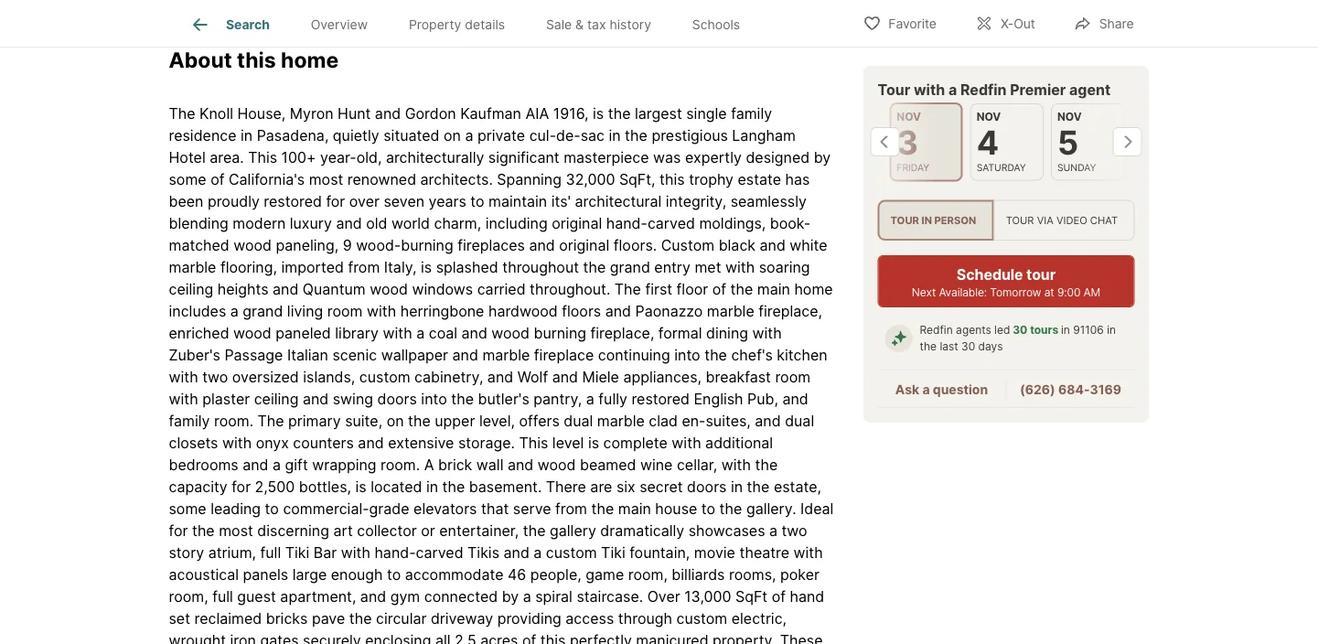Task type: describe. For each thing, give the bounding box(es) containing it.
with down en-
[[672, 435, 701, 452]]

with up enough
[[341, 544, 371, 562]]

entry
[[655, 259, 691, 277]]

showcases
[[689, 522, 765, 540]]

the left "largest" at the top of page
[[608, 105, 631, 123]]

wood down hardwood
[[492, 325, 530, 343]]

gallery
[[550, 522, 596, 540]]

kaufman
[[460, 105, 522, 123]]

1 vertical spatial on
[[387, 413, 404, 430]]

tour for tour via video chat
[[1006, 214, 1034, 226]]

hand
[[790, 588, 825, 606]]

gym
[[390, 588, 420, 606]]

1 horizontal spatial doors
[[687, 478, 727, 496]]

serve
[[513, 500, 551, 518]]

has
[[786, 171, 810, 189]]

0 horizontal spatial room.
[[214, 413, 254, 430]]

0 horizontal spatial full
[[212, 588, 233, 606]]

secret
[[640, 478, 683, 496]]

and up 9
[[336, 215, 362, 233]]

tab list containing search
[[169, 0, 776, 47]]

story
[[169, 544, 204, 562]]

marble down "fully"
[[597, 413, 645, 430]]

art
[[333, 522, 353, 540]]

and right the pub,
[[783, 391, 809, 408]]

hotel
[[169, 149, 206, 167]]

tour for tour with a redfin premier agent
[[878, 81, 911, 98]]

0 horizontal spatial restored
[[264, 193, 322, 211]]

the inside in the last 30 days
[[920, 340, 937, 353]]

0 vertical spatial the
[[169, 105, 195, 123]]

1 horizontal spatial hand-
[[606, 215, 648, 233]]

sunday
[[1057, 161, 1096, 173]]

pub,
[[748, 391, 779, 408]]

rooms,
[[729, 566, 776, 584]]

ask
[[896, 382, 920, 397]]

and right the coal
[[462, 325, 488, 343]]

met
[[695, 259, 721, 277]]

been
[[169, 193, 204, 211]]

of right the sqft
[[772, 588, 786, 606]]

house,
[[237, 105, 286, 123]]

first
[[645, 281, 673, 299]]

home inside the knoll house, myron hunt and gordon kaufman aia 1916, is the largest single family residence in pasadena, quietly situated on a private cul-de-sac in the prestigious langham hotel area. this 100+ year-old, architecturally significant masterpiece was expertly designed by some of california's most renowned architects. spanning 32,000 sqft, this trophy estate has been proudly restored for over seven years to maintain its' architectural integrity, seamlessly blending modern luxury and old world charm, including original hand-carved moldings, book- matched wood paneling, 9 wood-burning fireplaces and original floors. custom black and white marble flooring, imported from italy, is splashed throughout the grand entry met with soaring ceiling heights and quantum wood windows carried throughout. the first floor of the main home includes a grand living room with herringbone hardwood floors and paonazzo marble fireplace, enriched wood paneled library with a coal and wood burning fireplace, formal dining with zuber's passage italian scenic wallpaper and marble fireplace continuing into the chef's kitchen with two oversized islands, custom cabinetry, and wolf and miele appliances, breakfast room with plaster ceiling and swing doors into the butler's pantry, a fully restored english pub, and family room. the primary suite, on the upper level, offers dual marble clad en-suites, and dual closets with onyx counters and extensive storage. this level is complete with additional bedrooms and a gift wrapping room. a brick wall and wood beamed wine cellar, with the capacity for 2,500 bottles, is located in the basement. there are six secret doors in the estate, some leading to commercial-grade elevators that serve from the main house to the gallery. ideal for the most discerning art collector or entertainer, the gallery dramatically showcases a two story atrium, full tiki bar with hand-carved tikis and a custom tiki fountain, movie theatre with acoustical panels large enough to accommodate 46 people, game room, billiards rooms, poker room, full guest apartment, and gym connected by a spiral staircase. over 13,000 sqft of hand set reclaimed bricks pave the circular driveway providing access through custom electric, wrought iron gates securely enclosing all 2.5 acres of this perfectly m
[[795, 281, 833, 299]]

0 vertical spatial burning
[[401, 237, 454, 255]]

panels
[[243, 566, 288, 584]]

1 horizontal spatial on
[[444, 127, 461, 145]]

splashed
[[436, 259, 498, 277]]

the down "largest" at the top of page
[[625, 127, 648, 145]]

architecturally
[[386, 149, 484, 167]]

2 tiki from the left
[[601, 544, 626, 562]]

1 vertical spatial for
[[232, 478, 251, 496]]

marble up "dining"
[[707, 303, 755, 321]]

en-
[[682, 413, 706, 430]]

0 horizontal spatial custom
[[359, 369, 410, 386]]

next image
[[1113, 127, 1142, 157]]

de-
[[556, 127, 581, 145]]

seamlessly
[[731, 193, 807, 211]]

of down the met
[[713, 281, 727, 299]]

1 horizontal spatial fireplace,
[[759, 303, 823, 321]]

wood up there
[[538, 456, 576, 474]]

the up gallery.
[[747, 478, 770, 496]]

in right 'tours'
[[1061, 324, 1070, 337]]

is right level
[[588, 435, 599, 452]]

wood up passage
[[233, 325, 272, 343]]

over
[[647, 588, 680, 606]]

1 horizontal spatial burning
[[534, 325, 587, 343]]

nov for 5
[[1057, 110, 1082, 124]]

with up chef's
[[753, 325, 782, 343]]

the down "dining"
[[705, 347, 727, 365]]

large
[[292, 566, 327, 584]]

renowned
[[348, 171, 416, 189]]

in down house,
[[241, 127, 253, 145]]

residence
[[169, 127, 237, 145]]

sqft,
[[619, 171, 656, 189]]

2 horizontal spatial custom
[[677, 610, 728, 628]]

0 vertical spatial doors
[[377, 391, 417, 408]]

and up basement.
[[508, 456, 534, 474]]

the up extensive in the bottom left of the page
[[408, 413, 431, 430]]

masterpiece
[[564, 149, 649, 167]]

is up sac
[[593, 105, 604, 123]]

wall
[[477, 456, 504, 474]]

soaring
[[759, 259, 810, 277]]

of down area. on the top of page
[[211, 171, 225, 189]]

in the last 30 days
[[920, 324, 1116, 353]]

ask a question
[[896, 382, 988, 397]]

1 horizontal spatial grand
[[610, 259, 650, 277]]

and up primary
[[303, 391, 329, 408]]

0 vertical spatial this
[[237, 47, 276, 73]]

passage
[[225, 347, 283, 365]]

gordon
[[405, 105, 456, 123]]

pave
[[312, 610, 345, 628]]

with left plaster
[[169, 391, 198, 408]]

hardwood
[[489, 303, 558, 321]]

floors.
[[614, 237, 657, 255]]

grade
[[369, 500, 410, 518]]

search link
[[189, 14, 270, 36]]

previous image
[[871, 127, 900, 157]]

tour in person
[[891, 214, 977, 226]]

the up story
[[192, 522, 215, 540]]

acres
[[481, 632, 518, 644]]

(626)
[[1020, 382, 1056, 397]]

providing
[[497, 610, 562, 628]]

1 horizontal spatial this
[[519, 435, 548, 452]]

elevators
[[414, 500, 477, 518]]

1 vertical spatial original
[[559, 237, 610, 255]]

tours
[[1030, 324, 1059, 337]]

sale & tax history
[[546, 17, 651, 32]]

0 horizontal spatial for
[[169, 522, 188, 540]]

set
[[169, 610, 190, 628]]

0 vertical spatial full
[[260, 544, 281, 562]]

storage.
[[458, 435, 515, 452]]

integrity,
[[666, 193, 727, 211]]

driveway
[[431, 610, 493, 628]]

0 vertical spatial most
[[309, 171, 343, 189]]

schools tab
[[672, 3, 761, 47]]

and up 46
[[504, 544, 530, 562]]

1 some from the top
[[169, 171, 206, 189]]

and down suite,
[[358, 435, 384, 452]]

flooring,
[[220, 259, 277, 277]]

1 vertical spatial ceiling
[[254, 391, 299, 408]]

with down black
[[726, 259, 755, 277]]

living
[[287, 303, 323, 321]]

and down "onyx"
[[243, 456, 269, 474]]

acoustical
[[169, 566, 239, 584]]

marble up "wolf"
[[483, 347, 530, 365]]

1 vertical spatial this
[[660, 171, 685, 189]]

1 vertical spatial room.
[[381, 456, 420, 474]]

black
[[719, 237, 756, 255]]

agent
[[1070, 81, 1111, 98]]

with up wallpaper
[[383, 325, 412, 343]]

and down the pub,
[[755, 413, 781, 430]]

tour with a redfin premier agent
[[878, 81, 1111, 98]]

with up nov 3 friday
[[914, 81, 945, 98]]

the down "additional"
[[755, 456, 778, 474]]

and up butler's
[[488, 369, 513, 386]]

0 horizontal spatial most
[[219, 522, 253, 540]]

1 vertical spatial grand
[[243, 303, 283, 321]]

with up library
[[367, 303, 396, 321]]

situated
[[384, 127, 440, 145]]

1 dual from the left
[[564, 413, 593, 430]]

the up throughout. at the left top of the page
[[583, 259, 606, 277]]

x-out
[[1001, 16, 1036, 32]]

cellar,
[[677, 456, 718, 474]]

1 vertical spatial restored
[[632, 391, 690, 408]]

and up living
[[273, 281, 299, 299]]

and up soaring
[[760, 237, 786, 255]]

schedule tour next available: tomorrow at 9:00 am
[[912, 266, 1101, 299]]

2 some from the top
[[169, 500, 206, 518]]

1 horizontal spatial room,
[[628, 566, 668, 584]]

wolf
[[518, 369, 548, 386]]

the down are
[[592, 500, 614, 518]]

with down "additional"
[[722, 456, 751, 474]]

brick
[[438, 456, 472, 474]]

led
[[995, 324, 1011, 337]]

plaster
[[202, 391, 250, 408]]

and up throughout
[[529, 237, 555, 255]]

private
[[478, 127, 525, 145]]

share
[[1100, 16, 1134, 32]]

1 horizontal spatial redfin
[[961, 81, 1007, 98]]

paonazzo
[[636, 303, 703, 321]]

0 vertical spatial original
[[552, 215, 602, 233]]

the down black
[[731, 281, 753, 299]]

the down serve on the left bottom
[[523, 522, 546, 540]]

extensive
[[388, 435, 454, 452]]

additional
[[706, 435, 773, 452]]

tax
[[587, 17, 606, 32]]

is down wrapping
[[355, 478, 367, 496]]

tour for tour in person
[[891, 214, 919, 226]]

dining
[[706, 325, 748, 343]]

1 horizontal spatial the
[[258, 413, 284, 430]]

1 vertical spatial family
[[169, 413, 210, 430]]

beamed
[[580, 456, 636, 474]]

property
[[409, 17, 462, 32]]

coal
[[429, 325, 458, 343]]

at
[[1045, 286, 1055, 299]]

1 horizontal spatial carved
[[648, 215, 695, 233]]

chat
[[1091, 214, 1118, 226]]

access
[[566, 610, 614, 628]]

overview
[[311, 17, 368, 32]]

0 horizontal spatial room
[[327, 303, 363, 321]]

1 horizontal spatial main
[[757, 281, 790, 299]]

to up 'charm,'
[[471, 193, 485, 211]]

designed
[[746, 149, 810, 167]]

pasadena,
[[257, 127, 329, 145]]

of down providing
[[522, 632, 536, 644]]

wood down italy,
[[370, 281, 408, 299]]

1 horizontal spatial into
[[675, 347, 701, 365]]



Task type: vqa. For each thing, say whether or not it's contained in the screenshot.
ask a question link
yes



Task type: locate. For each thing, give the bounding box(es) containing it.
room. down plaster
[[214, 413, 254, 430]]

the left first
[[615, 281, 641, 299]]

list box containing tour in person
[[878, 200, 1135, 241]]

original down its'
[[552, 215, 602, 233]]

sale & tax history tab
[[526, 3, 672, 47]]

world
[[392, 215, 430, 233]]

and right floors
[[605, 303, 631, 321]]

level,
[[479, 413, 515, 430]]

0 horizontal spatial tiki
[[285, 544, 310, 562]]

this down search in the top left of the page
[[237, 47, 276, 73]]

1 vertical spatial two
[[782, 522, 808, 540]]

1 vertical spatial room,
[[169, 588, 208, 606]]

0 horizontal spatial main
[[618, 500, 651, 518]]

dramatically
[[601, 522, 685, 540]]

0 horizontal spatial this
[[248, 149, 277, 167]]

enriched
[[169, 325, 229, 343]]

home down overview tab
[[281, 47, 339, 73]]

is right italy,
[[421, 259, 432, 277]]

with up 'poker'
[[794, 544, 823, 562]]

0 horizontal spatial ceiling
[[169, 281, 213, 299]]

marble down matched
[[169, 259, 216, 277]]

room. up located
[[381, 456, 420, 474]]

30 inside in the last 30 days
[[962, 340, 976, 353]]

wallpaper
[[381, 347, 448, 365]]

property details
[[409, 17, 505, 32]]

2 horizontal spatial for
[[326, 193, 345, 211]]

in inside in the last 30 days
[[1107, 324, 1116, 337]]

maintain
[[489, 193, 547, 211]]

pantry,
[[534, 391, 582, 408]]

nov up previous icon
[[897, 110, 921, 124]]

in left person
[[922, 214, 932, 226]]

or
[[421, 522, 435, 540]]

0 vertical spatial family
[[731, 105, 772, 123]]

3
[[897, 123, 918, 162]]

nov inside nov 3 friday
[[897, 110, 921, 124]]

with
[[914, 81, 945, 98], [726, 259, 755, 277], [367, 303, 396, 321], [383, 325, 412, 343], [753, 325, 782, 343], [169, 369, 198, 386], [169, 391, 198, 408], [222, 435, 252, 452], [672, 435, 701, 452], [722, 456, 751, 474], [341, 544, 371, 562], [794, 544, 823, 562]]

in right sac
[[609, 127, 621, 145]]

family up closets
[[169, 413, 210, 430]]

quantum
[[303, 281, 366, 299]]

2 horizontal spatial this
[[660, 171, 685, 189]]

tiki up game
[[601, 544, 626, 562]]

2 horizontal spatial the
[[615, 281, 641, 299]]

this up california's
[[248, 149, 277, 167]]

to down 2,500
[[265, 500, 279, 518]]

0 horizontal spatial doors
[[377, 391, 417, 408]]

by right designed
[[814, 149, 831, 167]]

2,500
[[255, 478, 295, 496]]

for left over
[[326, 193, 345, 211]]

this down was
[[660, 171, 685, 189]]

30 for tours
[[1013, 324, 1028, 337]]

schools
[[692, 17, 740, 32]]

kitchen
[[777, 347, 828, 365]]

two down ideal
[[782, 522, 808, 540]]

a
[[949, 81, 957, 98], [465, 127, 473, 145], [230, 303, 239, 321], [416, 325, 425, 343], [923, 382, 930, 397], [586, 391, 595, 408], [273, 456, 281, 474], [770, 522, 778, 540], [534, 544, 542, 562], [523, 588, 531, 606]]

most down leading
[[219, 522, 253, 540]]

1 vertical spatial hand-
[[375, 544, 416, 562]]

guest
[[237, 588, 276, 606]]

9
[[343, 237, 352, 255]]

the down brick
[[442, 478, 465, 496]]

are
[[591, 478, 612, 496]]

1 vertical spatial this
[[519, 435, 548, 452]]

1 vertical spatial room
[[775, 369, 811, 386]]

1916,
[[553, 105, 589, 123]]

nov inside nov 5 sunday
[[1057, 110, 1082, 124]]

1 horizontal spatial room.
[[381, 456, 420, 474]]

0 horizontal spatial from
[[348, 259, 380, 277]]

1 vertical spatial by
[[502, 588, 519, 606]]

home
[[281, 47, 339, 73], [795, 281, 833, 299]]

atrium,
[[208, 544, 256, 562]]

some down hotel
[[169, 171, 206, 189]]

1 vertical spatial carved
[[416, 544, 464, 562]]

tour
[[878, 81, 911, 98], [891, 214, 919, 226], [1006, 214, 1034, 226]]

offers
[[519, 413, 560, 430]]

fully
[[599, 391, 628, 408]]

hand- down collector
[[375, 544, 416, 562]]

herringbone
[[400, 303, 484, 321]]

tour left via
[[1006, 214, 1034, 226]]

year-
[[320, 149, 357, 167]]

in down "additional"
[[731, 478, 743, 496]]

expertly
[[685, 149, 742, 167]]

2 vertical spatial this
[[541, 632, 566, 644]]

level
[[553, 435, 584, 452]]

0 horizontal spatial the
[[169, 105, 195, 123]]

this down offers
[[519, 435, 548, 452]]

2 vertical spatial for
[[169, 522, 188, 540]]

history
[[610, 17, 651, 32]]

0 vertical spatial hand-
[[606, 215, 648, 233]]

the up showcases
[[720, 500, 742, 518]]

1 vertical spatial burning
[[534, 325, 587, 343]]

grand down heights
[[243, 303, 283, 321]]

0 vertical spatial two
[[202, 369, 228, 386]]

by down 46
[[502, 588, 519, 606]]

1 horizontal spatial ceiling
[[254, 391, 299, 408]]

for up leading
[[232, 478, 251, 496]]

luxury
[[290, 215, 332, 233]]

0 horizontal spatial redfin
[[920, 324, 953, 337]]

ceiling
[[169, 281, 213, 299], [254, 391, 299, 408]]

0 horizontal spatial dual
[[564, 413, 593, 430]]

am
[[1084, 286, 1101, 299]]

2 nov from the left
[[976, 110, 1001, 124]]

0 vertical spatial grand
[[610, 259, 650, 277]]

0 vertical spatial room.
[[214, 413, 254, 430]]

nov for 4
[[976, 110, 1001, 124]]

most down year-
[[309, 171, 343, 189]]

video
[[1057, 214, 1088, 226]]

0 horizontal spatial by
[[502, 588, 519, 606]]

tab list
[[169, 0, 776, 47]]

&
[[576, 17, 584, 32]]

1 horizontal spatial tiki
[[601, 544, 626, 562]]

movie
[[694, 544, 736, 562]]

1 vertical spatial most
[[219, 522, 253, 540]]

0 horizontal spatial family
[[169, 413, 210, 430]]

knoll
[[200, 105, 233, 123]]

old
[[366, 215, 388, 233]]

old,
[[357, 149, 382, 167]]

0 vertical spatial redfin
[[961, 81, 1007, 98]]

custom down 13,000
[[677, 610, 728, 628]]

30 for days
[[962, 340, 976, 353]]

charm,
[[434, 215, 481, 233]]

0 vertical spatial for
[[326, 193, 345, 211]]

and up the situated
[[375, 105, 401, 123]]

custom down gallery
[[546, 544, 597, 562]]

full up the reclaimed
[[212, 588, 233, 606]]

0 vertical spatial restored
[[264, 193, 322, 211]]

nov inside nov 4 saturday
[[976, 110, 1001, 124]]

1 horizontal spatial dual
[[785, 413, 815, 430]]

game
[[586, 566, 624, 584]]

1 vertical spatial into
[[421, 391, 447, 408]]

carried
[[477, 281, 526, 299]]

basement.
[[469, 478, 542, 496]]

0 vertical spatial some
[[169, 171, 206, 189]]

the right 'pave'
[[349, 610, 372, 628]]

0 horizontal spatial home
[[281, 47, 339, 73]]

9:00
[[1058, 286, 1081, 299]]

(626) 684-3169 link
[[1020, 382, 1122, 397]]

home down soaring
[[795, 281, 833, 299]]

some
[[169, 171, 206, 189], [169, 500, 206, 518]]

0 horizontal spatial into
[[421, 391, 447, 408]]

0 vertical spatial this
[[248, 149, 277, 167]]

throughout
[[503, 259, 579, 277]]

carved up custom
[[648, 215, 695, 233]]

imported
[[281, 259, 344, 277]]

from
[[348, 259, 380, 277], [555, 500, 587, 518]]

0 vertical spatial on
[[444, 127, 461, 145]]

fireplaces
[[458, 237, 525, 255]]

1 horizontal spatial family
[[731, 105, 772, 123]]

1 horizontal spatial by
[[814, 149, 831, 167]]

the up upper
[[451, 391, 474, 408]]

blending
[[169, 215, 229, 233]]

room down quantum
[[327, 303, 363, 321]]

1 vertical spatial from
[[555, 500, 587, 518]]

gift
[[285, 456, 308, 474]]

None button
[[889, 102, 963, 182], [970, 103, 1044, 181], [1051, 103, 1124, 181], [889, 102, 963, 182], [970, 103, 1044, 181], [1051, 103, 1124, 181]]

1 horizontal spatial custom
[[546, 544, 597, 562]]

premier
[[1010, 81, 1066, 98]]

nov down tour with a redfin premier agent
[[976, 110, 1001, 124]]

0 vertical spatial 30
[[1013, 324, 1028, 337]]

discerning
[[257, 522, 329, 540]]

1 nov from the left
[[897, 110, 921, 124]]

2 vertical spatial custom
[[677, 610, 728, 628]]

0 vertical spatial main
[[757, 281, 790, 299]]

0 vertical spatial into
[[675, 347, 701, 365]]

0 horizontal spatial grand
[[243, 303, 283, 321]]

30 right led
[[1013, 324, 1028, 337]]

to up the gym
[[387, 566, 401, 584]]

and down fireplace
[[552, 369, 578, 386]]

butler's
[[478, 391, 530, 408]]

and down enough
[[360, 588, 386, 606]]

from up gallery
[[555, 500, 587, 518]]

miele
[[582, 369, 619, 386]]

question
[[933, 382, 988, 397]]

nov down agent
[[1057, 110, 1082, 124]]

some down capacity
[[169, 500, 206, 518]]

overview tab
[[290, 3, 388, 47]]

3169
[[1090, 382, 1122, 397]]

1 horizontal spatial full
[[260, 544, 281, 562]]

1 vertical spatial custom
[[546, 544, 597, 562]]

carved
[[648, 215, 695, 233], [416, 544, 464, 562]]

13,000
[[685, 588, 732, 606]]

was
[[653, 149, 681, 167]]

1 vertical spatial redfin
[[920, 324, 953, 337]]

1 tiki from the left
[[285, 544, 310, 562]]

1 horizontal spatial two
[[782, 522, 808, 540]]

1 vertical spatial the
[[615, 281, 641, 299]]

0 vertical spatial fireplace,
[[759, 303, 823, 321]]

0 horizontal spatial nov
[[897, 110, 921, 124]]

1 vertical spatial home
[[795, 281, 833, 299]]

1 horizontal spatial most
[[309, 171, 343, 189]]

3 nov from the left
[[1057, 110, 1082, 124]]

2 dual from the left
[[785, 413, 815, 430]]

hand-
[[606, 215, 648, 233], [375, 544, 416, 562]]

capacity
[[169, 478, 228, 496]]

connected
[[424, 588, 498, 606]]

into down the cabinetry,
[[421, 391, 447, 408]]

room, down the fountain, in the bottom of the page
[[628, 566, 668, 584]]

fireplace, up continuing
[[591, 325, 655, 343]]

family up langham at right top
[[731, 105, 772, 123]]

tikis
[[468, 544, 500, 562]]

1 horizontal spatial for
[[232, 478, 251, 496]]

1 horizontal spatial this
[[541, 632, 566, 644]]

iron
[[230, 632, 256, 644]]

the up "onyx"
[[258, 413, 284, 430]]

0 vertical spatial by
[[814, 149, 831, 167]]

main down soaring
[[757, 281, 790, 299]]

years
[[429, 193, 467, 211]]

0 horizontal spatial hand-
[[375, 544, 416, 562]]

1 vertical spatial doors
[[687, 478, 727, 496]]

carved down the 'or' at the left bottom of page
[[416, 544, 464, 562]]

list box
[[878, 200, 1135, 241]]

dual up level
[[564, 413, 593, 430]]

with down zuber's
[[169, 369, 198, 386]]

0 horizontal spatial this
[[237, 47, 276, 73]]

wood up "flooring,"
[[234, 237, 272, 255]]

apartment,
[[280, 588, 356, 606]]

windows
[[412, 281, 473, 299]]

1 horizontal spatial from
[[555, 500, 587, 518]]

with left "onyx"
[[222, 435, 252, 452]]

2 horizontal spatial nov
[[1057, 110, 1082, 124]]

684-
[[1059, 382, 1090, 397]]

nov for 3
[[897, 110, 921, 124]]

32,000
[[566, 171, 615, 189]]

burning up fireplace
[[534, 325, 587, 343]]

0 horizontal spatial two
[[202, 369, 228, 386]]

burning down world
[[401, 237, 454, 255]]

0 vertical spatial home
[[281, 47, 339, 73]]

dual up estate,
[[785, 413, 815, 430]]

46
[[508, 566, 526, 584]]

via
[[1037, 214, 1054, 226]]

in down a
[[426, 478, 438, 496]]

the left last
[[920, 340, 937, 353]]

property details tab
[[388, 3, 526, 47]]

chef's
[[731, 347, 773, 365]]

doors up suite,
[[377, 391, 417, 408]]

0 horizontal spatial 30
[[962, 340, 976, 353]]

gates
[[260, 632, 299, 644]]

1 horizontal spatial restored
[[632, 391, 690, 408]]

grand
[[610, 259, 650, 277], [243, 303, 283, 321]]

agents
[[956, 324, 992, 337]]

room.
[[214, 413, 254, 430], [381, 456, 420, 474]]

1 vertical spatial 30
[[962, 340, 976, 353]]

hand- up the floors.
[[606, 215, 648, 233]]

2.5
[[455, 632, 476, 644]]

to up showcases
[[702, 500, 716, 518]]

0 horizontal spatial carved
[[416, 544, 464, 562]]

primary
[[288, 413, 341, 430]]

room down 'kitchen'
[[775, 369, 811, 386]]

and up the cabinetry,
[[453, 347, 478, 365]]

bottles,
[[299, 478, 351, 496]]

enough
[[331, 566, 383, 584]]

0 vertical spatial from
[[348, 259, 380, 277]]

nov 3 friday
[[897, 110, 929, 173]]

1 vertical spatial full
[[212, 588, 233, 606]]

sale
[[546, 17, 572, 32]]

0 horizontal spatial fireplace,
[[591, 325, 655, 343]]

to
[[471, 193, 485, 211], [265, 500, 279, 518], [702, 500, 716, 518], [387, 566, 401, 584]]

spanning
[[497, 171, 562, 189]]

1 vertical spatial fireplace,
[[591, 325, 655, 343]]

redfin up 4
[[961, 81, 1007, 98]]

0 vertical spatial ceiling
[[169, 281, 213, 299]]

in
[[241, 127, 253, 145], [609, 127, 621, 145], [922, 214, 932, 226], [1061, 324, 1070, 337], [1107, 324, 1116, 337], [426, 478, 438, 496], [731, 478, 743, 496]]

langham
[[732, 127, 796, 145]]

restored up 'luxury'
[[264, 193, 322, 211]]



